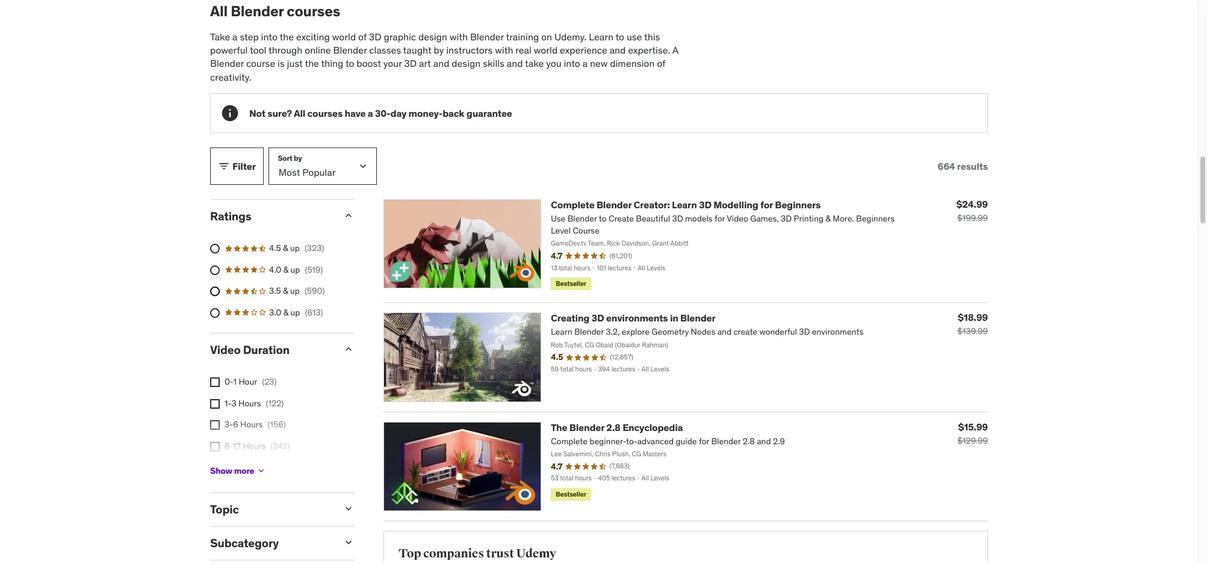 Task type: locate. For each thing, give the bounding box(es) containing it.
art
[[419, 57, 431, 69]]

hours for 3-6 hours
[[240, 419, 263, 430]]

all up take
[[210, 2, 228, 20]]

small image for topic
[[343, 503, 355, 515]]

(590)
[[305, 286, 325, 296]]

world up thing
[[332, 30, 356, 42]]

the blender 2.8 encyclopedia
[[551, 421, 683, 433]]

0 horizontal spatial with
[[450, 30, 468, 42]]

top
[[399, 546, 421, 561]]

0 horizontal spatial of
[[358, 30, 367, 42]]

the blender 2.8 encyclopedia link
[[551, 421, 683, 433]]

0 vertical spatial of
[[358, 30, 367, 42]]

to left use
[[616, 30, 625, 42]]

3
[[231, 398, 236, 409]]

3d left the modelling
[[699, 199, 712, 211]]

on
[[541, 30, 552, 42]]

up
[[290, 243, 300, 253], [291, 264, 300, 275], [290, 286, 300, 296], [291, 307, 300, 318]]

$24.99
[[957, 198, 988, 210]]

of down expertise.
[[657, 57, 666, 69]]

blender up thing
[[333, 44, 367, 56]]

1 horizontal spatial with
[[495, 44, 513, 56]]

6
[[233, 419, 238, 430]]

1 horizontal spatial xsmall image
[[257, 466, 266, 476]]

2 xsmall image from the top
[[210, 421, 220, 430]]

world
[[332, 30, 356, 42], [534, 44, 558, 56]]

hours
[[238, 398, 261, 409], [240, 419, 263, 430], [243, 441, 266, 452], [240, 462, 262, 473]]

of up boost
[[358, 30, 367, 42]]

course
[[246, 57, 275, 69]]

2 & from the top
[[283, 264, 289, 275]]

with up the instructors
[[450, 30, 468, 42]]

6-17 hours (242)
[[225, 441, 290, 452]]

0 vertical spatial courses
[[287, 2, 340, 20]]

companies
[[423, 546, 484, 561]]

take
[[210, 30, 230, 42]]

world down on
[[534, 44, 558, 56]]

learn right creator:
[[672, 199, 697, 211]]

show more button
[[210, 459, 266, 483]]

1 vertical spatial the
[[305, 57, 319, 69]]

up left (613)
[[291, 307, 300, 318]]

3.0
[[269, 307, 281, 318]]

1 vertical spatial into
[[564, 57, 580, 69]]

courses left have
[[307, 107, 343, 119]]

0 vertical spatial with
[[450, 30, 468, 42]]

design up by
[[418, 30, 447, 42]]

step
[[240, 30, 259, 42]]

real
[[516, 44, 532, 56]]

4.5
[[269, 243, 281, 253]]

of
[[358, 30, 367, 42], [657, 57, 666, 69]]

4 & from the top
[[283, 307, 289, 318]]

back
[[443, 107, 465, 119]]

blender
[[231, 2, 284, 20], [470, 30, 504, 42], [333, 44, 367, 56], [210, 57, 244, 69], [597, 199, 632, 211], [681, 312, 716, 324], [570, 421, 605, 433]]

xsmall image left 1-
[[210, 399, 220, 409]]

the
[[551, 421, 568, 433]]

$24.99 $199.99
[[957, 198, 988, 223]]

3d right creating
[[592, 312, 604, 324]]

experience
[[560, 44, 608, 56]]

1 horizontal spatial of
[[657, 57, 666, 69]]

the
[[280, 30, 294, 42], [305, 57, 319, 69]]

small image for ratings
[[343, 210, 355, 222]]

0 horizontal spatial the
[[280, 30, 294, 42]]

0 vertical spatial xsmall image
[[210, 399, 220, 409]]

(122)
[[266, 398, 284, 409]]

small image for video duration
[[343, 343, 355, 355]]

a
[[233, 30, 238, 42], [583, 57, 588, 69], [368, 107, 373, 119]]

hours right 3
[[238, 398, 261, 409]]

1 horizontal spatial design
[[452, 57, 481, 69]]

3d
[[369, 30, 382, 42], [404, 57, 417, 69], [699, 199, 712, 211], [592, 312, 604, 324]]

17+
[[225, 462, 238, 473]]

all blender courses
[[210, 2, 340, 20]]

just
[[287, 57, 303, 69]]

blender left creator:
[[597, 199, 632, 211]]

0 horizontal spatial design
[[418, 30, 447, 42]]

blender down the powerful in the top of the page
[[210, 57, 244, 69]]

video duration button
[[210, 343, 333, 357]]

& for 4.5
[[283, 243, 288, 253]]

0 vertical spatial world
[[332, 30, 356, 42]]

664
[[938, 160, 955, 172]]

creating 3d environments in blender
[[551, 312, 716, 324]]

1 horizontal spatial into
[[564, 57, 580, 69]]

small image inside filter button
[[218, 160, 230, 172]]

1 vertical spatial of
[[657, 57, 666, 69]]

courses
[[287, 2, 340, 20], [307, 107, 343, 119]]

1 vertical spatial a
[[583, 57, 588, 69]]

0 horizontal spatial a
[[233, 30, 238, 42]]

2 horizontal spatial a
[[583, 57, 588, 69]]

filter button
[[210, 148, 264, 185]]

up left (519)
[[291, 264, 300, 275]]

4 up from the top
[[291, 307, 300, 318]]

0 vertical spatial the
[[280, 30, 294, 42]]

664 results status
[[938, 160, 988, 172]]

& right the 3.0
[[283, 307, 289, 318]]

2 vertical spatial xsmall image
[[210, 442, 220, 452]]

0 horizontal spatial and
[[433, 57, 450, 69]]

1 vertical spatial all
[[294, 107, 305, 119]]

not sure? all courses have a 30-day money-back guarantee
[[249, 107, 512, 119]]

into up tool
[[261, 30, 278, 42]]

hours right 17+
[[240, 462, 262, 473]]

1 vertical spatial with
[[495, 44, 513, 56]]

courses up exciting
[[287, 2, 340, 20]]

up left "(323)"
[[290, 243, 300, 253]]

and down "real"
[[507, 57, 523, 69]]

1 horizontal spatial to
[[616, 30, 625, 42]]

new
[[590, 57, 608, 69]]

0 horizontal spatial learn
[[589, 30, 614, 42]]

0 vertical spatial learn
[[589, 30, 614, 42]]

creating
[[551, 312, 590, 324]]

show
[[210, 465, 232, 476]]

2 up from the top
[[291, 264, 300, 275]]

3 xsmall image from the top
[[210, 442, 220, 452]]

xsmall image left 0-
[[210, 378, 220, 387]]

1 up from the top
[[290, 243, 300, 253]]

hours right 6
[[240, 419, 263, 430]]

hour
[[239, 376, 257, 387]]

a
[[673, 44, 679, 56]]

guarantee
[[467, 107, 512, 119]]

hours right 17
[[243, 441, 266, 452]]

0 horizontal spatial all
[[210, 2, 228, 20]]

0-
[[225, 376, 233, 387]]

0 vertical spatial design
[[418, 30, 447, 42]]

small image
[[218, 160, 230, 172], [343, 210, 355, 222], [343, 343, 355, 355], [343, 503, 355, 515]]

to right thing
[[346, 57, 354, 69]]

powerful
[[210, 44, 248, 56]]

topic button
[[210, 502, 333, 517]]

3 up from the top
[[290, 286, 300, 296]]

1 horizontal spatial a
[[368, 107, 373, 119]]

design
[[418, 30, 447, 42], [452, 57, 481, 69]]

and down by
[[433, 57, 450, 69]]

up left (590)
[[290, 286, 300, 296]]

& for 3.0
[[283, 307, 289, 318]]

learn up experience
[[589, 30, 614, 42]]

0 horizontal spatial into
[[261, 30, 278, 42]]

0 vertical spatial a
[[233, 30, 238, 42]]

0 vertical spatial to
[[616, 30, 625, 42]]

2 horizontal spatial and
[[610, 44, 626, 56]]

xsmall image left 3-
[[210, 421, 220, 430]]

1 xsmall image from the top
[[210, 399, 220, 409]]

small image
[[343, 537, 355, 549]]

ratings button
[[210, 209, 333, 223]]

xsmall image right the "more"
[[257, 466, 266, 476]]

1 & from the top
[[283, 243, 288, 253]]

xsmall image
[[210, 399, 220, 409], [210, 421, 220, 430], [210, 442, 220, 452]]

the up through
[[280, 30, 294, 42]]

and
[[610, 44, 626, 56], [433, 57, 450, 69], [507, 57, 523, 69]]

3 & from the top
[[283, 286, 288, 296]]

filter
[[232, 160, 256, 172]]

the down online
[[305, 57, 319, 69]]

& right 3.5
[[283, 286, 288, 296]]

1 horizontal spatial the
[[305, 57, 319, 69]]

to
[[616, 30, 625, 42], [346, 57, 354, 69]]

0 horizontal spatial to
[[346, 57, 354, 69]]

xsmall image
[[210, 378, 220, 387], [257, 466, 266, 476]]

blender right in at bottom
[[681, 312, 716, 324]]

with up skills
[[495, 44, 513, 56]]

a left the step
[[233, 30, 238, 42]]

all right the sure?
[[294, 107, 305, 119]]

0 vertical spatial xsmall image
[[210, 378, 220, 387]]

2.8
[[607, 421, 621, 433]]

&
[[283, 243, 288, 253], [283, 264, 289, 275], [283, 286, 288, 296], [283, 307, 289, 318]]

1 vertical spatial xsmall image
[[257, 466, 266, 476]]

and up dimension
[[610, 44, 626, 56]]

1 vertical spatial xsmall image
[[210, 421, 220, 430]]

1 horizontal spatial world
[[534, 44, 558, 56]]

xsmall image left 6-
[[210, 442, 220, 452]]

video
[[210, 343, 241, 357]]

use
[[627, 30, 642, 42]]

a left 30-
[[368, 107, 373, 119]]

& right the 4.5
[[283, 243, 288, 253]]

a down experience
[[583, 57, 588, 69]]

1 vertical spatial learn
[[672, 199, 697, 211]]

up for 3.0 & up
[[291, 307, 300, 318]]

design down the instructors
[[452, 57, 481, 69]]

6-
[[225, 441, 233, 452]]

$18.99 $139.99
[[958, 312, 988, 337]]

3d up classes
[[369, 30, 382, 42]]

hours for 6-17 hours
[[243, 441, 266, 452]]

into down experience
[[564, 57, 580, 69]]

1 horizontal spatial all
[[294, 107, 305, 119]]

0 horizontal spatial xsmall image
[[210, 378, 220, 387]]

xsmall image for 6-
[[210, 442, 220, 452]]

& right 4.0
[[283, 264, 289, 275]]

complete blender creator: learn 3d modelling for beginners link
[[551, 199, 821, 211]]

complete blender creator: learn 3d modelling for beginners
[[551, 199, 821, 211]]



Task type: describe. For each thing, give the bounding box(es) containing it.
(323)
[[305, 243, 324, 253]]

this
[[644, 30, 660, 42]]

0 vertical spatial all
[[210, 2, 228, 20]]

skills
[[483, 57, 505, 69]]

4.5 & up (323)
[[269, 243, 324, 253]]

topic
[[210, 502, 239, 517]]

your
[[383, 57, 402, 69]]

through
[[269, 44, 303, 56]]

taught
[[403, 44, 432, 56]]

classes
[[369, 44, 401, 56]]

results
[[957, 160, 988, 172]]

& for 3.5
[[283, 286, 288, 296]]

(156)
[[268, 419, 286, 430]]

1 vertical spatial world
[[534, 44, 558, 56]]

4.0
[[269, 264, 281, 275]]

up for 3.5 & up
[[290, 286, 300, 296]]

subcategory button
[[210, 536, 333, 550]]

not
[[249, 107, 266, 119]]

664 results
[[938, 160, 988, 172]]

online
[[305, 44, 331, 56]]

have
[[345, 107, 366, 119]]

(23)
[[262, 376, 277, 387]]

creator:
[[634, 199, 670, 211]]

$129.99
[[958, 435, 988, 446]]

beginners
[[775, 199, 821, 211]]

blender left 2.8
[[570, 421, 605, 433]]

& for 4.0
[[283, 264, 289, 275]]

environments
[[606, 312, 668, 324]]

top companies trust udemy
[[399, 546, 556, 561]]

thing
[[321, 57, 343, 69]]

creating 3d environments in blender link
[[551, 312, 716, 324]]

modelling
[[714, 199, 759, 211]]

0 vertical spatial into
[[261, 30, 278, 42]]

0 horizontal spatial world
[[332, 30, 356, 42]]

duration
[[243, 343, 290, 357]]

1 vertical spatial design
[[452, 57, 481, 69]]

$199.99
[[958, 213, 988, 223]]

$139.99
[[958, 326, 988, 337]]

1-
[[225, 398, 232, 409]]

1-3 hours (122)
[[225, 398, 284, 409]]

udemy.
[[555, 30, 587, 42]]

graphic
[[384, 30, 416, 42]]

exciting
[[296, 30, 330, 42]]

3.0 & up (613)
[[269, 307, 323, 318]]

2 vertical spatial a
[[368, 107, 373, 119]]

4.0 & up (519)
[[269, 264, 323, 275]]

subcategory
[[210, 536, 279, 550]]

3d left art
[[404, 57, 417, 69]]

(242)
[[271, 441, 290, 452]]

by
[[434, 44, 444, 56]]

1 vertical spatial to
[[346, 57, 354, 69]]

show more
[[210, 465, 254, 476]]

xsmall image inside show more button
[[257, 466, 266, 476]]

xsmall image for 3-
[[210, 421, 220, 430]]

trust
[[486, 546, 514, 561]]

3.5 & up (590)
[[269, 286, 325, 296]]

(613)
[[305, 307, 323, 318]]

1 horizontal spatial learn
[[672, 199, 697, 211]]

take a step into the exciting world of 3d graphic design with blender training on udemy. learn to use this powerful tool through online blender classes taught by instructors with real world experience and expertise. a blender course is just the thing to boost your 3d art and design skills and take you into a new dimension of creativity.
[[210, 30, 679, 83]]

sure?
[[268, 107, 292, 119]]

money-
[[409, 107, 443, 119]]

up for 4.0 & up
[[291, 264, 300, 275]]

1 horizontal spatial and
[[507, 57, 523, 69]]

xsmall image for 1-
[[210, 399, 220, 409]]

blender up the instructors
[[470, 30, 504, 42]]

0-1 hour (23)
[[225, 376, 277, 387]]

1
[[233, 376, 237, 387]]

udemy
[[516, 546, 556, 561]]

video duration
[[210, 343, 290, 357]]

you
[[546, 57, 562, 69]]

1 vertical spatial courses
[[307, 107, 343, 119]]

17
[[233, 441, 241, 452]]

expertise.
[[628, 44, 670, 56]]

$18.99
[[958, 312, 988, 324]]

dimension
[[610, 57, 655, 69]]

learn inside "take a step into the exciting world of 3d graphic design with blender training on udemy. learn to use this powerful tool through online blender classes taught by instructors with real world experience and expertise. a blender course is just the thing to boost your 3d art and design skills and take you into a new dimension of creativity."
[[589, 30, 614, 42]]

instructors
[[446, 44, 493, 56]]

hours for 1-3 hours
[[238, 398, 261, 409]]

ratings
[[210, 209, 251, 223]]

for
[[761, 199, 773, 211]]

boost
[[357, 57, 381, 69]]

complete
[[551, 199, 595, 211]]

blender up the step
[[231, 2, 284, 20]]

creativity.
[[210, 71, 252, 83]]

day
[[391, 107, 407, 119]]

take
[[525, 57, 544, 69]]

up for 4.5 & up
[[290, 243, 300, 253]]

(519)
[[305, 264, 323, 275]]

3-
[[225, 419, 233, 430]]

tool
[[250, 44, 266, 56]]



Task type: vqa. For each thing, say whether or not it's contained in the screenshot.
structure
no



